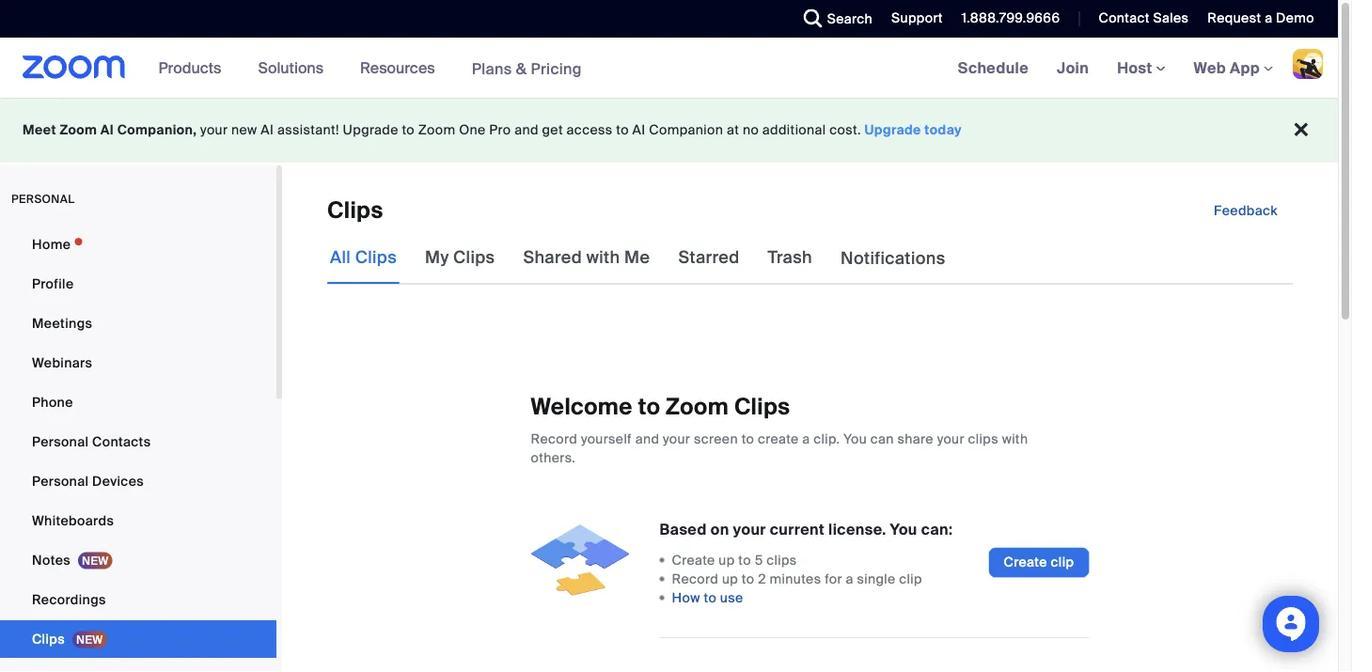 Task type: describe. For each thing, give the bounding box(es) containing it.
companion,
[[117, 121, 197, 139]]

0 horizontal spatial zoom
[[60, 121, 97, 139]]

clips inside welcome to zoom clips record yourself and your screen to create a clip. you can share your clips with others.
[[968, 430, 999, 448]]

for
[[825, 570, 842, 588]]

clips up all clips
[[327, 196, 383, 225]]

personal for personal contacts
[[32, 433, 89, 450]]

1.888.799.9666
[[962, 9, 1060, 27]]

based on your current license. you can:
[[660, 520, 953, 539]]

tabs of clips tab list
[[327, 231, 948, 285]]

to right welcome
[[638, 393, 660, 422]]

you inside welcome to zoom clips record yourself and your screen to create a clip. you can share your clips with others.
[[844, 430, 867, 448]]

starred tab
[[675, 231, 742, 284]]

phone
[[32, 394, 73, 411]]

demo
[[1276, 9, 1315, 27]]

trash
[[768, 247, 812, 268]]

new
[[231, 121, 257, 139]]

resources button
[[360, 38, 443, 98]]

how to use button
[[672, 589, 743, 608]]

home
[[32, 236, 71, 253]]

search button
[[790, 0, 877, 38]]

create clip button
[[989, 548, 1089, 578]]

schedule
[[958, 58, 1029, 78]]

1 ai from the left
[[100, 121, 114, 139]]

screen
[[694, 430, 738, 448]]

feedback
[[1214, 202, 1278, 219]]

personal contacts link
[[0, 423, 276, 461]]

welcome to zoom clips record yourself and your screen to create a clip. you can share your clips with others.
[[531, 393, 1028, 467]]

notes
[[32, 551, 71, 569]]

your left screen
[[663, 430, 690, 448]]

personal devices
[[32, 473, 144, 490]]

phone link
[[0, 384, 276, 421]]

create up to 5 clips
[[672, 552, 797, 569]]

meet zoom ai companion, your new ai assistant! upgrade to zoom one pro and get access to ai companion at no additional cost. upgrade today
[[23, 121, 962, 139]]

join link
[[1043, 38, 1103, 98]]

me
[[624, 247, 650, 268]]

feedback button
[[1199, 196, 1293, 226]]

to left 5
[[738, 552, 751, 569]]

no
[[743, 121, 759, 139]]

companion
[[649, 121, 723, 139]]

2 upgrade from the left
[[865, 121, 921, 139]]

clips inside personal menu menu
[[32, 630, 65, 648]]

profile link
[[0, 265, 276, 303]]

with inside shared with me tab
[[586, 247, 620, 268]]

clips link
[[0, 621, 276, 658]]

personal for personal devices
[[32, 473, 89, 490]]

web
[[1194, 58, 1226, 78]]

5
[[755, 552, 763, 569]]

access
[[567, 121, 613, 139]]

with inside welcome to zoom clips record yourself and your screen to create a clip. you can share your clips with others.
[[1002, 430, 1028, 448]]

contacts
[[92, 433, 151, 450]]

2
[[758, 570, 766, 588]]

personal menu menu
[[0, 226, 276, 671]]

can:
[[921, 520, 953, 539]]

search
[[827, 10, 873, 27]]

shared with me tab
[[520, 231, 653, 284]]

schedule link
[[944, 38, 1043, 98]]

starred
[[678, 247, 740, 268]]

yourself
[[581, 430, 632, 448]]

webinars
[[32, 354, 92, 371]]

based
[[660, 520, 707, 539]]

your right share at the right of the page
[[937, 430, 965, 448]]

2 ai from the left
[[261, 121, 274, 139]]

app
[[1230, 58, 1260, 78]]

to down resources dropdown button
[[402, 121, 415, 139]]

zoom logo image
[[23, 55, 126, 79]]

upgrade today link
[[865, 121, 962, 139]]

web app button
[[1194, 58, 1273, 78]]

request
[[1208, 9, 1261, 27]]

notifications
[[841, 248, 946, 270]]

1 horizontal spatial you
[[890, 520, 918, 539]]

clips inside 'tab'
[[453, 247, 495, 268]]

clips inside welcome to zoom clips record yourself and your screen to create a clip. you can share your clips with others.
[[734, 393, 790, 422]]

my
[[425, 247, 449, 268]]

all
[[330, 247, 351, 268]]

3 ai from the left
[[632, 121, 646, 139]]

meetings navigation
[[944, 38, 1338, 99]]

personal
[[11, 192, 75, 206]]

create clip
[[1004, 554, 1074, 571]]

minutes
[[770, 570, 821, 588]]

additional
[[762, 121, 826, 139]]

notes link
[[0, 542, 276, 579]]

0 horizontal spatial clips
[[767, 552, 797, 569]]

meet
[[23, 121, 56, 139]]

webinars link
[[0, 344, 276, 382]]

recordings link
[[0, 581, 276, 619]]

banner containing products
[[0, 38, 1338, 99]]

profile picture image
[[1293, 49, 1323, 79]]

record inside welcome to zoom clips record yourself and your screen to create a clip. you can share your clips with others.
[[531, 430, 577, 448]]

shared with me
[[523, 247, 650, 268]]

create
[[758, 430, 799, 448]]

all clips
[[330, 247, 397, 268]]

and inside welcome to zoom clips record yourself and your screen to create a clip. you can share your clips with others.
[[635, 430, 659, 448]]

request a demo
[[1208, 9, 1315, 27]]

to right access
[[616, 121, 629, 139]]

solutions
[[258, 58, 324, 78]]

assistant!
[[277, 121, 339, 139]]



Task type: locate. For each thing, give the bounding box(es) containing it.
0 vertical spatial with
[[586, 247, 620, 268]]

1 horizontal spatial clips
[[968, 430, 999, 448]]

contact sales
[[1099, 9, 1189, 27]]

clips right my
[[453, 247, 495, 268]]

1 vertical spatial clips
[[767, 552, 797, 569]]

share
[[898, 430, 934, 448]]

0 vertical spatial personal
[[32, 433, 89, 450]]

ai right the new
[[261, 121, 274, 139]]

1 vertical spatial with
[[1002, 430, 1028, 448]]

meetings link
[[0, 305, 276, 342]]

profile
[[32, 275, 74, 292]]

a left clip.
[[802, 430, 810, 448]]

1 horizontal spatial with
[[1002, 430, 1028, 448]]

meet zoom ai companion, footer
[[0, 98, 1338, 163]]

you
[[844, 430, 867, 448], [890, 520, 918, 539]]

create inside button
[[1004, 554, 1047, 571]]

zoom left one
[[418, 121, 456, 139]]

support link
[[877, 0, 948, 38], [891, 9, 943, 27]]

to left 2
[[742, 570, 755, 588]]

0 vertical spatial record
[[531, 430, 577, 448]]

up up use
[[722, 570, 738, 588]]

pro
[[489, 121, 511, 139]]

1 horizontal spatial and
[[635, 430, 659, 448]]

0 vertical spatial up
[[719, 552, 735, 569]]

and right the yourself
[[635, 430, 659, 448]]

0 horizontal spatial create
[[672, 552, 715, 569]]

to left use
[[704, 589, 717, 607]]

up down on
[[719, 552, 735, 569]]

create
[[672, 552, 715, 569], [1004, 554, 1047, 571]]

you left 'can'
[[844, 430, 867, 448]]

resources
[[360, 58, 435, 78]]

clips down the recordings on the left bottom of page
[[32, 630, 65, 648]]

plans
[[472, 59, 512, 78]]

web app
[[1194, 58, 1260, 78]]

record up the how
[[672, 570, 719, 588]]

2 horizontal spatial ai
[[632, 121, 646, 139]]

support
[[891, 9, 943, 27]]

0 horizontal spatial with
[[586, 247, 620, 268]]

1 horizontal spatial record
[[672, 570, 719, 588]]

1 vertical spatial you
[[890, 520, 918, 539]]

cost.
[[830, 121, 861, 139]]

1 vertical spatial a
[[802, 430, 810, 448]]

home link
[[0, 226, 276, 263]]

your
[[200, 121, 228, 139], [663, 430, 690, 448], [937, 430, 965, 448], [733, 520, 766, 539]]

whiteboards link
[[0, 502, 276, 540]]

1 vertical spatial record
[[672, 570, 719, 588]]

1 horizontal spatial clip
[[1051, 554, 1074, 571]]

all clips tab
[[327, 231, 400, 284]]

upgrade
[[343, 121, 398, 139], [865, 121, 921, 139]]

plans & pricing
[[472, 59, 582, 78]]

a inside welcome to zoom clips record yourself and your screen to create a clip. you can share your clips with others.
[[802, 430, 810, 448]]

and left get
[[515, 121, 539, 139]]

welcome
[[531, 393, 633, 422]]

zoom up screen
[[666, 393, 729, 422]]

you left can:
[[890, 520, 918, 539]]

a right "for"
[[846, 570, 854, 588]]

and
[[515, 121, 539, 139], [635, 430, 659, 448]]

personal inside 'link'
[[32, 433, 89, 450]]

1 horizontal spatial ai
[[261, 121, 274, 139]]

contact
[[1099, 9, 1150, 27]]

0 vertical spatial clips
[[968, 430, 999, 448]]

up for create
[[719, 552, 735, 569]]

1 vertical spatial personal
[[32, 473, 89, 490]]

record up to 2 minutes for a single clip
[[672, 570, 922, 588]]

0 horizontal spatial record
[[531, 430, 577, 448]]

2 horizontal spatial a
[[1265, 9, 1273, 27]]

1 horizontal spatial upgrade
[[865, 121, 921, 139]]

trash tab
[[765, 231, 815, 284]]

up for record
[[722, 570, 738, 588]]

0 vertical spatial a
[[1265, 9, 1273, 27]]

create for create up to 5 clips
[[672, 552, 715, 569]]

1 vertical spatial and
[[635, 430, 659, 448]]

host button
[[1117, 58, 1166, 78]]

zoom inside welcome to zoom clips record yourself and your screen to create a clip. you can share your clips with others.
[[666, 393, 729, 422]]

1 horizontal spatial create
[[1004, 554, 1047, 571]]

personal down phone
[[32, 433, 89, 450]]

one
[[459, 121, 486, 139]]

join
[[1057, 58, 1089, 78]]

personal devices link
[[0, 463, 276, 500]]

2 personal from the top
[[32, 473, 89, 490]]

products
[[159, 58, 221, 78]]

contact sales link
[[1085, 0, 1194, 38], [1099, 9, 1189, 27]]

meetings
[[32, 315, 92, 332]]

to
[[402, 121, 415, 139], [616, 121, 629, 139], [638, 393, 660, 422], [742, 430, 754, 448], [738, 552, 751, 569], [742, 570, 755, 588], [704, 589, 717, 607]]

ai left the companion,
[[100, 121, 114, 139]]

clips right all
[[355, 247, 397, 268]]

upgrade down product information navigation
[[343, 121, 398, 139]]

ai left companion on the top of page
[[632, 121, 646, 139]]

2 vertical spatial a
[[846, 570, 854, 588]]

0 horizontal spatial a
[[802, 430, 810, 448]]

banner
[[0, 38, 1338, 99]]

clips up create
[[734, 393, 790, 422]]

ai
[[100, 121, 114, 139], [261, 121, 274, 139], [632, 121, 646, 139]]

how
[[672, 589, 700, 607]]

current
[[770, 520, 825, 539]]

0 vertical spatial you
[[844, 430, 867, 448]]

and inside 'meet zoom ai companion,' footer
[[515, 121, 539, 139]]

your right on
[[733, 520, 766, 539]]

single
[[857, 570, 896, 588]]

2 horizontal spatial zoom
[[666, 393, 729, 422]]

up
[[719, 552, 735, 569], [722, 570, 738, 588]]

my clips
[[425, 247, 495, 268]]

1 horizontal spatial a
[[846, 570, 854, 588]]

clip inside button
[[1051, 554, 1074, 571]]

devices
[[92, 473, 144, 490]]

zoom right meet
[[60, 121, 97, 139]]

to left create
[[742, 430, 754, 448]]

0 horizontal spatial and
[[515, 121, 539, 139]]

1 personal from the top
[[32, 433, 89, 450]]

your left the new
[[200, 121, 228, 139]]

0 vertical spatial and
[[515, 121, 539, 139]]

create for create clip
[[1004, 554, 1047, 571]]

clips inside tab
[[355, 247, 397, 268]]

1 vertical spatial up
[[722, 570, 738, 588]]

clips right share at the right of the page
[[968, 430, 999, 448]]

solutions button
[[258, 38, 332, 98]]

pricing
[[531, 59, 582, 78]]

product information navigation
[[144, 38, 596, 99]]

personal up whiteboards
[[32, 473, 89, 490]]

to inside "button"
[[704, 589, 717, 607]]

products button
[[159, 38, 230, 98]]

1 upgrade from the left
[[343, 121, 398, 139]]

clip.
[[814, 430, 840, 448]]

1 horizontal spatial zoom
[[418, 121, 456, 139]]

&
[[516, 59, 527, 78]]

personal
[[32, 433, 89, 450], [32, 473, 89, 490]]

my clips tab
[[422, 231, 498, 284]]

record up the others.
[[531, 430, 577, 448]]

at
[[727, 121, 739, 139]]

clip
[[1051, 554, 1074, 571], [899, 570, 922, 588]]

clips right 5
[[767, 552, 797, 569]]

0 horizontal spatial ai
[[100, 121, 114, 139]]

request a demo link
[[1194, 0, 1338, 38], [1208, 9, 1315, 27]]

0 horizontal spatial clip
[[899, 570, 922, 588]]

upgrade right cost.
[[865, 121, 921, 139]]

0 horizontal spatial upgrade
[[343, 121, 398, 139]]

today
[[925, 121, 962, 139]]

clips
[[327, 196, 383, 225], [355, 247, 397, 268], [453, 247, 495, 268], [734, 393, 790, 422], [32, 630, 65, 648]]

1.888.799.9666 button
[[948, 0, 1065, 38], [962, 9, 1060, 27]]

recordings
[[32, 591, 106, 608]]

a left demo
[[1265, 9, 1273, 27]]

your inside 'meet zoom ai companion,' footer
[[200, 121, 228, 139]]

can
[[871, 430, 894, 448]]

whiteboards
[[32, 512, 114, 529]]

a
[[1265, 9, 1273, 27], [802, 430, 810, 448], [846, 570, 854, 588]]

0 horizontal spatial you
[[844, 430, 867, 448]]

host
[[1117, 58, 1156, 78]]

plans & pricing link
[[472, 59, 582, 78], [472, 59, 582, 78]]

shared
[[523, 247, 582, 268]]

on
[[711, 520, 729, 539]]

license.
[[829, 520, 886, 539]]

with
[[586, 247, 620, 268], [1002, 430, 1028, 448]]

get
[[542, 121, 563, 139]]

sales
[[1153, 9, 1189, 27]]

use
[[720, 589, 743, 607]]

how to use
[[672, 589, 743, 607]]



Task type: vqa. For each thing, say whether or not it's contained in the screenshot.
LINK on the top of the page
no



